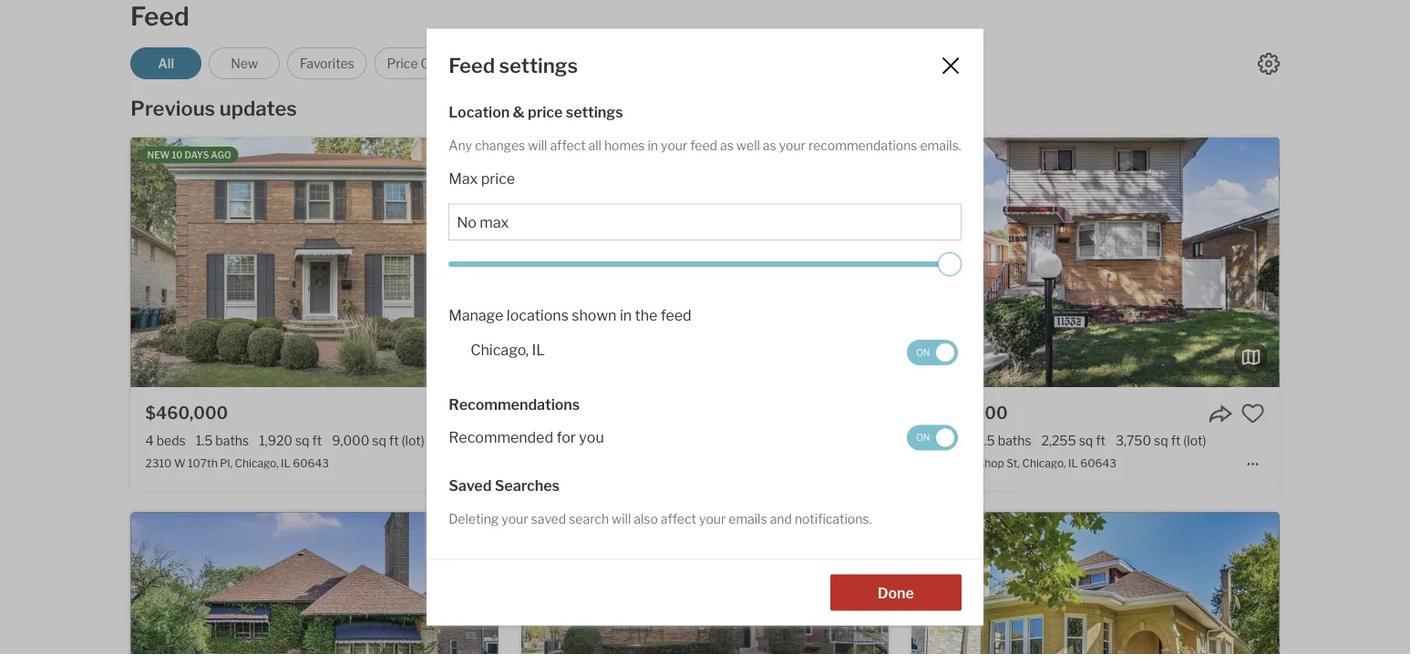 Task type: vqa. For each thing, say whether or not it's contained in the screenshot.
'Request' for $1,566+
no



Task type: describe. For each thing, give the bounding box(es) containing it.
you
[[579, 429, 604, 446]]

favorite updates
[[449, 558, 567, 576]]

ft for 1,920 sq ft
[[312, 433, 322, 449]]

1.5 for 4 beds
[[196, 433, 213, 449]]

emails.
[[921, 137, 962, 153]]

3 for 1.5 baths
[[536, 433, 544, 449]]

ft for 2,255 sq ft
[[1096, 433, 1106, 449]]

60643 for $460,000
[[293, 457, 329, 470]]

feed settings
[[449, 53, 578, 78]]

1 horizontal spatial will
[[612, 511, 631, 527]]

$335,000
[[927, 403, 1008, 423]]

well
[[737, 137, 760, 153]]

max price
[[449, 170, 515, 187]]

price
[[387, 56, 418, 71]]

previous updates
[[131, 96, 297, 121]]

done
[[878, 585, 914, 603]]

2 photo of 6109 n kilbourn ave, chicago, il 60646 image from the left
[[1280, 513, 1411, 655]]

your left emails
[[699, 511, 726, 527]]

1.5 baths for 3 beds
[[586, 433, 640, 449]]

9,000
[[332, 433, 370, 449]]

1 photo of 11835 s bell ave, chicago, il 60638 image from the left
[[131, 513, 499, 655]]

1 photo of 6109 n kilbourn ave, chicago, il 60646 image from the left
[[912, 513, 1280, 655]]

ft for 3,750 sq ft (lot)
[[1171, 433, 1181, 449]]

chicago, il
[[471, 341, 545, 358]]

Open House radio
[[487, 47, 585, 79]]

searches
[[495, 476, 560, 494]]

(lot) for $460,000
[[402, 433, 425, 449]]

s
[[960, 457, 967, 470]]

1 horizontal spatial chicago,
[[471, 341, 529, 358]]

saved
[[531, 511, 566, 527]]

11532
[[927, 457, 958, 470]]

1 vertical spatial settings
[[566, 103, 623, 121]]

favorites
[[300, 56, 355, 71]]

il for $460,000
[[281, 457, 291, 470]]

2.5 baths
[[977, 433, 1032, 449]]

any
[[449, 137, 472, 153]]

and
[[770, 511, 792, 527]]

location & price settings
[[449, 103, 623, 121]]

(lot) for $335,000
[[1184, 433, 1207, 449]]

option group containing all
[[130, 47, 863, 79]]

emails
[[729, 511, 767, 527]]

2 photo of 2310 w 107th pl, chicago, il 60643 image from the left
[[498, 138, 866, 388]]

1 horizontal spatial price
[[528, 103, 563, 121]]

shown
[[572, 306, 617, 324]]

bishop
[[969, 457, 1005, 470]]

changes
[[475, 137, 525, 153]]

sq for 3,750
[[1155, 433, 1169, 449]]

Insights radio
[[592, 47, 664, 79]]

the
[[635, 306, 658, 324]]

new
[[147, 150, 170, 160]]

sq for 9,000
[[372, 433, 387, 449]]

2 as from the left
[[763, 137, 777, 153]]

Favorites radio
[[287, 47, 367, 79]]

1.5 for 3 beds
[[586, 433, 603, 449]]

1,920 sq ft
[[259, 433, 322, 449]]

favorite button image
[[460, 402, 484, 426]]

1 photo of 11532 s bishop st, chicago, il 60643 image from the left
[[912, 138, 1280, 388]]

updates
[[220, 96, 297, 121]]

days
[[185, 150, 209, 160]]

0 horizontal spatial will
[[528, 137, 548, 153]]

3,750 sq ft (lot)
[[1116, 433, 1207, 449]]

favorite button image
[[1241, 402, 1265, 426]]

1 horizontal spatial affect
[[661, 511, 697, 527]]

$460,000
[[146, 403, 228, 423]]

ago
[[211, 150, 231, 160]]

st,
[[1007, 457, 1020, 470]]

previous
[[131, 96, 215, 121]]

2310 w 107th pl, chicago, il 60643
[[146, 457, 329, 470]]

il for $335,000
[[1069, 457, 1079, 470]]

0 horizontal spatial affect
[[550, 137, 586, 153]]

2,255
[[1042, 433, 1077, 449]]

1 photo of 2310 w 107th pl, chicago, il 60643 image from the left
[[131, 138, 499, 388]]

2.5
[[977, 433, 996, 449]]

notifications.
[[795, 511, 872, 527]]

for
[[557, 429, 576, 446]]

feed for feed settings
[[449, 53, 495, 78]]

change
[[421, 56, 467, 71]]

1 photo of 5051 w balmoral ave, chicago, il 60630 image from the left
[[522, 513, 889, 655]]

1,920
[[259, 433, 293, 449]]

4
[[146, 433, 154, 449]]

107th
[[188, 457, 218, 470]]

deleting your saved search will also affect your emails and notifications.
[[449, 511, 872, 527]]

done button
[[831, 575, 962, 611]]

New radio
[[209, 47, 280, 79]]

2,255 sq ft
[[1042, 433, 1106, 449]]

&
[[513, 103, 525, 121]]

Sold radio
[[672, 47, 743, 79]]

1 photo of 10700 s hoyne ave, chicago, il 60643 image from the left
[[522, 138, 889, 388]]

3 beds for 1.5 baths
[[536, 433, 576, 449]]

recommended
[[449, 429, 554, 446]]

1 horizontal spatial in
[[648, 137, 658, 153]]

baths for $335,000
[[998, 433, 1032, 449]]

0 vertical spatial settings
[[499, 53, 578, 78]]

search
[[569, 511, 609, 527]]

2 photo of 5051 w balmoral ave, chicago, il 60630 image from the left
[[889, 513, 1257, 655]]

3,750
[[1116, 433, 1152, 449]]



Task type: locate. For each thing, give the bounding box(es) containing it.
il down 1,920 sq ft
[[281, 457, 291, 470]]

3 beds
[[536, 433, 576, 449], [927, 433, 967, 449]]

2 favorite button checkbox from the left
[[1241, 402, 1265, 426]]

max
[[449, 170, 478, 187]]

1.5 baths up pl,
[[196, 433, 249, 449]]

(lot)
[[402, 433, 425, 449], [1184, 433, 1207, 449]]

2 beds from the left
[[547, 433, 576, 449]]

1 vertical spatial price
[[481, 170, 515, 187]]

w
[[174, 457, 186, 470]]

location
[[449, 103, 510, 121]]

in
[[648, 137, 658, 153], [620, 306, 632, 324]]

homes
[[605, 137, 645, 153]]

1.5
[[196, 433, 213, 449], [586, 433, 603, 449]]

price right & in the left of the page
[[528, 103, 563, 121]]

ft for 9,000 sq ft (lot)
[[389, 433, 399, 449]]

2 1.5 from the left
[[586, 433, 603, 449]]

60643 for $335,000
[[1081, 457, 1117, 470]]

recommendations
[[449, 395, 580, 413]]

1 ft from the left
[[312, 433, 322, 449]]

favorite
[[449, 558, 505, 576]]

2 ft from the left
[[389, 433, 399, 449]]

feed left well
[[691, 137, 718, 153]]

2 baths from the left
[[606, 433, 640, 449]]

il
[[532, 341, 545, 358], [281, 457, 291, 470], [1069, 457, 1079, 470]]

9,000 sq ft (lot)
[[332, 433, 425, 449]]

1 vertical spatial will
[[612, 511, 631, 527]]

4 ft from the left
[[1171, 433, 1181, 449]]

0 horizontal spatial favorite button checkbox
[[460, 402, 484, 426]]

photo of 11532 s bishop st, chicago, il 60643 image
[[912, 138, 1280, 388], [1280, 138, 1411, 388]]

All radio
[[130, 47, 202, 79]]

baths for $460,000
[[216, 433, 249, 449]]

saved
[[449, 476, 492, 494]]

il down locations
[[532, 341, 545, 358]]

1 3 from the left
[[536, 433, 544, 449]]

0 horizontal spatial in
[[620, 306, 632, 324]]

3 beds up 11532 on the right
[[927, 433, 967, 449]]

2 horizontal spatial chicago,
[[1023, 457, 1066, 470]]

0 vertical spatial feed
[[130, 1, 189, 32]]

in left the
[[620, 306, 632, 324]]

2 horizontal spatial baths
[[998, 433, 1032, 449]]

your right homes
[[661, 137, 688, 153]]

1 baths from the left
[[216, 433, 249, 449]]

1.5 up 107th
[[196, 433, 213, 449]]

60643 down 1,920 sq ft
[[293, 457, 329, 470]]

recommendations
[[809, 137, 918, 153]]

2 photo of 11532 s bishop st, chicago, il 60643 image from the left
[[1280, 138, 1411, 388]]

deleting
[[449, 511, 499, 527]]

affect
[[550, 137, 586, 153], [661, 511, 697, 527]]

ft right the 3,750 on the bottom right
[[1171, 433, 1181, 449]]

your
[[661, 137, 688, 153], [779, 137, 806, 153], [502, 511, 528, 527], [699, 511, 726, 527]]

price change
[[387, 56, 467, 71]]

ft left the 3,750 on the bottom right
[[1096, 433, 1106, 449]]

sq right the 3,750 on the bottom right
[[1155, 433, 1169, 449]]

your left saved
[[502, 511, 528, 527]]

4 sq from the left
[[1155, 433, 1169, 449]]

sq right 9,000 on the left bottom of page
[[372, 433, 387, 449]]

0 horizontal spatial as
[[720, 137, 734, 153]]

2 60643 from the left
[[1081, 457, 1117, 470]]

manage locations shown in the feed
[[449, 306, 692, 324]]

1 as from the left
[[720, 137, 734, 153]]

3 left for
[[536, 433, 544, 449]]

1 (lot) from the left
[[402, 433, 425, 449]]

1 horizontal spatial beds
[[547, 433, 576, 449]]

affect left 'all'
[[550, 137, 586, 153]]

sq right the 2,255
[[1079, 433, 1094, 449]]

0 horizontal spatial 3 beds
[[536, 433, 576, 449]]

0 horizontal spatial (lot)
[[402, 433, 425, 449]]

feed left open
[[449, 53, 495, 78]]

Max price slider range field
[[449, 252, 962, 276]]

chicago, down the 2,255
[[1023, 457, 1066, 470]]

beds up 11532 on the right
[[938, 433, 967, 449]]

baths up the 2310 w 107th pl, chicago, il 60643
[[216, 433, 249, 449]]

3 for 2.5 baths
[[927, 433, 935, 449]]

feed up the all
[[130, 1, 189, 32]]

3 beds from the left
[[938, 433, 967, 449]]

beds for $460,000
[[157, 433, 186, 449]]

all
[[589, 137, 602, 153]]

1 horizontal spatial feed
[[449, 53, 495, 78]]

3 up 11532 on the right
[[927, 433, 935, 449]]

2 photo of 11835 s bell ave, chicago, il 60638 image from the left
[[498, 513, 866, 655]]

il down 2,255 sq ft
[[1069, 457, 1079, 470]]

favorite button checkbox
[[460, 402, 484, 426], [1241, 402, 1265, 426]]

1 1.5 baths from the left
[[196, 433, 249, 449]]

new 10 days ago
[[147, 150, 231, 160]]

photo of 5051 w balmoral ave, chicago, il 60630 image
[[522, 513, 889, 655], [889, 513, 1257, 655]]

2 sq from the left
[[372, 433, 387, 449]]

new
[[231, 56, 258, 71]]

pl,
[[220, 457, 232, 470]]

2 horizontal spatial beds
[[938, 433, 967, 449]]

1 1.5 from the left
[[196, 433, 213, 449]]

beds left you
[[547, 433, 576, 449]]

10
[[172, 150, 183, 160]]

favorite button checkbox for $460,000
[[460, 402, 484, 426]]

3
[[536, 433, 544, 449], [927, 433, 935, 449]]

0 horizontal spatial baths
[[216, 433, 249, 449]]

baths up st, on the right bottom
[[998, 433, 1032, 449]]

1 horizontal spatial 3
[[927, 433, 935, 449]]

will left also
[[612, 511, 631, 527]]

11532 s bishop st, chicago, il 60643
[[927, 457, 1117, 470]]

1.5 baths for 4 beds
[[196, 433, 249, 449]]

as left well
[[720, 137, 734, 153]]

1.5 right for
[[586, 433, 603, 449]]

will down location & price settings at the left of the page
[[528, 137, 548, 153]]

saved searches
[[449, 476, 560, 494]]

1 favorite button checkbox from the left
[[460, 402, 484, 426]]

sq for 2,255
[[1079, 433, 1094, 449]]

1 horizontal spatial (lot)
[[1184, 433, 1207, 449]]

in right homes
[[648, 137, 658, 153]]

Status Change radio
[[750, 47, 863, 79]]

1 beds from the left
[[157, 433, 186, 449]]

0 horizontal spatial 3
[[536, 433, 544, 449]]

option group
[[130, 47, 863, 79]]

0 vertical spatial in
[[648, 137, 658, 153]]

Price Change radio
[[374, 47, 479, 79]]

0 vertical spatial feed
[[691, 137, 718, 153]]

2310
[[146, 457, 172, 470]]

0 vertical spatial will
[[528, 137, 548, 153]]

affect right also
[[661, 511, 697, 527]]

2 3 from the left
[[927, 433, 935, 449]]

1 horizontal spatial 1.5 baths
[[586, 433, 640, 449]]

1.5 baths
[[196, 433, 249, 449], [586, 433, 640, 449]]

1 vertical spatial feed
[[661, 306, 692, 324]]

chicago, for $460,000
[[235, 457, 279, 470]]

(lot) right 9,000 on the left bottom of page
[[402, 433, 425, 449]]

price down changes
[[481, 170, 515, 187]]

0 horizontal spatial 1.5
[[196, 433, 213, 449]]

feed
[[691, 137, 718, 153], [661, 306, 692, 324]]

1 horizontal spatial as
[[763, 137, 777, 153]]

60643
[[293, 457, 329, 470], [1081, 457, 1117, 470]]

1 vertical spatial feed
[[449, 53, 495, 78]]

feed for feed
[[130, 1, 189, 32]]

2 1.5 baths from the left
[[586, 433, 640, 449]]

ft
[[312, 433, 322, 449], [389, 433, 399, 449], [1096, 433, 1106, 449], [1171, 433, 1181, 449]]

price
[[528, 103, 563, 121], [481, 170, 515, 187]]

photo of 6109 n kilbourn ave, chicago, il 60646 image
[[912, 513, 1280, 655], [1280, 513, 1411, 655]]

open house
[[499, 56, 572, 71]]

chicago, for $335,000
[[1023, 457, 1066, 470]]

1 horizontal spatial baths
[[606, 433, 640, 449]]

favorite button checkbox for $335,000
[[1241, 402, 1265, 426]]

1 vertical spatial affect
[[661, 511, 697, 527]]

also
[[634, 511, 658, 527]]

1 horizontal spatial 60643
[[1081, 457, 1117, 470]]

all
[[158, 56, 174, 71]]

sq
[[295, 433, 310, 449], [372, 433, 387, 449], [1079, 433, 1094, 449], [1155, 433, 1169, 449]]

2 3 beds from the left
[[927, 433, 967, 449]]

sq for 1,920
[[295, 433, 310, 449]]

photo of 2310 w 107th pl, chicago, il 60643 image
[[131, 138, 499, 388], [498, 138, 866, 388]]

any changes will affect all homes in your feed as well as your recommendations emails.
[[449, 137, 962, 153]]

2 photo of 10700 s hoyne ave, chicago, il 60643 image from the left
[[889, 138, 1257, 388]]

1 vertical spatial in
[[620, 306, 632, 324]]

3 baths from the left
[[998, 433, 1032, 449]]

2 (lot) from the left
[[1184, 433, 1207, 449]]

1 horizontal spatial favorite button checkbox
[[1241, 402, 1265, 426]]

0 horizontal spatial chicago,
[[235, 457, 279, 470]]

2 horizontal spatial il
[[1069, 457, 1079, 470]]

recommended for you
[[449, 429, 604, 446]]

feed
[[130, 1, 189, 32], [449, 53, 495, 78]]

house
[[534, 56, 572, 71]]

ft right 9,000 on the left bottom of page
[[389, 433, 399, 449]]

1 3 beds from the left
[[536, 433, 576, 449]]

0 horizontal spatial beds
[[157, 433, 186, 449]]

chicago, down manage
[[471, 341, 529, 358]]

1.5 baths down $399,900
[[586, 433, 640, 449]]

Max price input text field
[[457, 213, 954, 231]]

0 vertical spatial affect
[[550, 137, 586, 153]]

3 ft from the left
[[1096, 433, 1106, 449]]

beds for $335,000
[[938, 433, 967, 449]]

your right well
[[779, 137, 806, 153]]

0 horizontal spatial feed
[[130, 1, 189, 32]]

0 horizontal spatial price
[[481, 170, 515, 187]]

feed right the
[[661, 306, 692, 324]]

0 vertical spatial price
[[528, 103, 563, 121]]

locations
[[507, 306, 569, 324]]

photo of 10700 s hoyne ave, chicago, il 60643 image
[[522, 138, 889, 388], [889, 138, 1257, 388]]

1 sq from the left
[[295, 433, 310, 449]]

4 beds
[[146, 433, 186, 449]]

1 horizontal spatial il
[[532, 341, 545, 358]]

$399,900
[[536, 403, 618, 423]]

settings
[[499, 53, 578, 78], [566, 103, 623, 121]]

baths
[[216, 433, 249, 449], [606, 433, 640, 449], [998, 433, 1032, 449]]

chicago,
[[471, 341, 529, 358], [235, 457, 279, 470], [1023, 457, 1066, 470]]

(lot) right the 3,750 on the bottom right
[[1184, 433, 1207, 449]]

60643 down 2,255 sq ft
[[1081, 457, 1117, 470]]

baths right you
[[606, 433, 640, 449]]

beds
[[157, 433, 186, 449], [547, 433, 576, 449], [938, 433, 967, 449]]

3 sq from the left
[[1079, 433, 1094, 449]]

as
[[720, 137, 734, 153], [763, 137, 777, 153]]

3 beds for 2.5 baths
[[927, 433, 967, 449]]

manage
[[449, 306, 504, 324]]

as right well
[[763, 137, 777, 153]]

will
[[528, 137, 548, 153], [612, 511, 631, 527]]

photo of 11835 s bell ave, chicago, il 60638 image
[[131, 513, 499, 655], [498, 513, 866, 655]]

open
[[499, 56, 531, 71]]

1 60643 from the left
[[293, 457, 329, 470]]

0 horizontal spatial 1.5 baths
[[196, 433, 249, 449]]

1 horizontal spatial 1.5
[[586, 433, 603, 449]]

0 horizontal spatial 60643
[[293, 457, 329, 470]]

updates
[[508, 558, 567, 576]]

beds right 4
[[157, 433, 186, 449]]

0 horizontal spatial il
[[281, 457, 291, 470]]

1 horizontal spatial 3 beds
[[927, 433, 967, 449]]

ft left 9,000 on the left bottom of page
[[312, 433, 322, 449]]

chicago, down 1,920
[[235, 457, 279, 470]]

3 beds down $399,900
[[536, 433, 576, 449]]

sq right 1,920
[[295, 433, 310, 449]]



